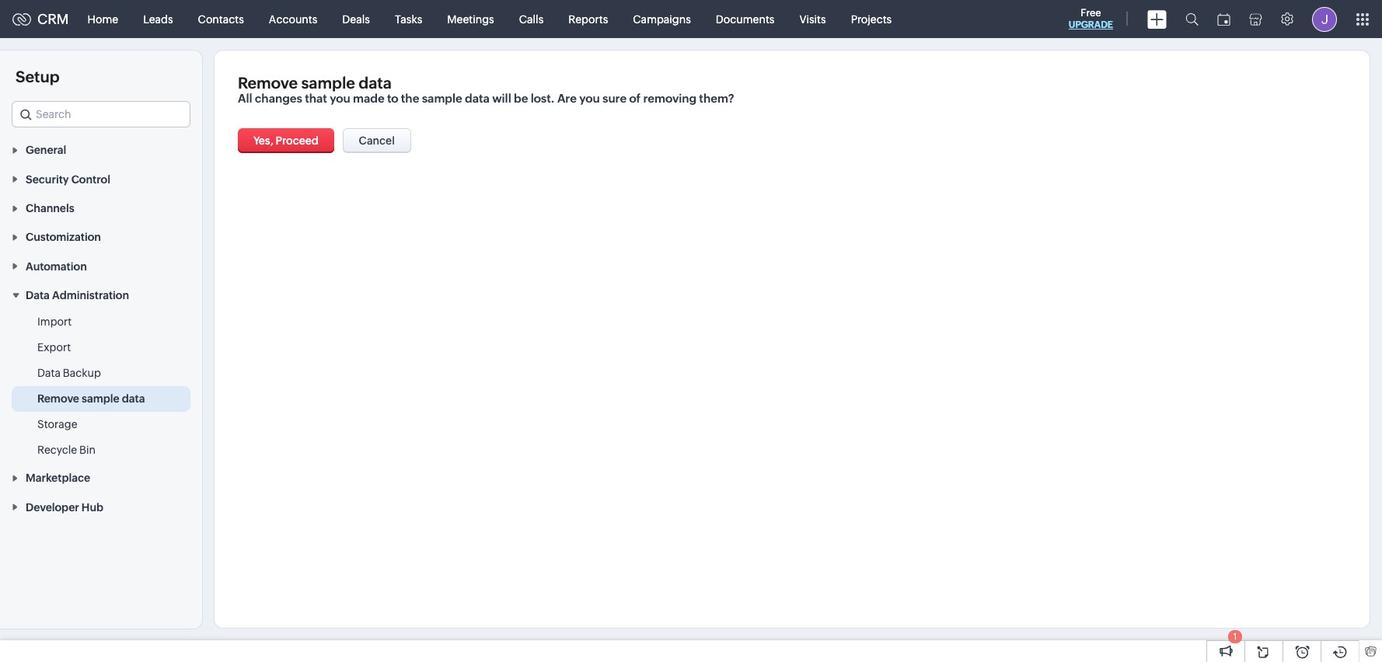 Task type: describe. For each thing, give the bounding box(es) containing it.
control
[[71, 173, 110, 186]]

import link
[[37, 314, 72, 330]]

campaigns
[[633, 13, 691, 25]]

security control button
[[0, 164, 202, 193]]

data administration region
[[0, 310, 202, 464]]

setup
[[16, 68, 60, 86]]

customization button
[[0, 222, 202, 251]]

general button
[[0, 135, 202, 164]]

create menu image
[[1148, 10, 1167, 28]]

2 horizontal spatial data
[[465, 92, 490, 105]]

storage
[[37, 418, 77, 431]]

campaigns link
[[621, 0, 704, 38]]

create menu element
[[1138, 0, 1177, 38]]

visits
[[800, 13, 826, 25]]

lost.
[[531, 92, 555, 105]]

the
[[401, 92, 419, 105]]

are
[[557, 92, 577, 105]]

automation
[[26, 260, 87, 273]]

contacts link
[[186, 0, 256, 38]]

profile image
[[1313, 7, 1338, 31]]

deals
[[342, 13, 370, 25]]

data for data administration
[[26, 289, 50, 302]]

remove for remove sample data
[[37, 393, 79, 405]]

made
[[353, 92, 385, 105]]

upgrade
[[1069, 19, 1114, 30]]

backup
[[63, 367, 101, 380]]

data for remove sample data all changes that you made to the sample data will be lost. are you sure of removing them?
[[359, 74, 392, 92]]

accounts link
[[256, 0, 330, 38]]

developer hub
[[26, 501, 103, 514]]

leads link
[[131, 0, 186, 38]]

visits link
[[787, 0, 839, 38]]

marketplace button
[[0, 464, 202, 493]]

of
[[629, 92, 641, 105]]

security control
[[26, 173, 110, 186]]

reports
[[569, 13, 608, 25]]

Search text field
[[12, 102, 190, 127]]

documents
[[716, 13, 775, 25]]

will
[[492, 92, 511, 105]]

channels button
[[0, 193, 202, 222]]

accounts
[[269, 13, 318, 25]]

marketplace
[[26, 472, 90, 485]]

data administration
[[26, 289, 129, 302]]

free
[[1081, 7, 1102, 19]]

profile element
[[1303, 0, 1347, 38]]

export link
[[37, 340, 71, 355]]

them?
[[699, 92, 735, 105]]

calendar image
[[1218, 13, 1231, 25]]

recycle
[[37, 444, 77, 457]]

developer hub button
[[0, 493, 202, 522]]

data backup link
[[37, 366, 101, 381]]

administration
[[52, 289, 129, 302]]

removing
[[643, 92, 697, 105]]

bin
[[79, 444, 96, 457]]

search image
[[1186, 12, 1199, 26]]

calls
[[519, 13, 544, 25]]

sure
[[603, 92, 627, 105]]

documents link
[[704, 0, 787, 38]]

remove sample data link
[[37, 391, 145, 407]]

crm link
[[12, 11, 69, 27]]

projects link
[[839, 0, 905, 38]]

data for data backup
[[37, 367, 61, 380]]

calls link
[[507, 0, 556, 38]]

2 horizontal spatial sample
[[422, 92, 462, 105]]

recycle bin
[[37, 444, 96, 457]]

sample for remove sample data all changes that you made to the sample data will be lost. are you sure of removing them?
[[301, 74, 355, 92]]

customization
[[26, 231, 101, 244]]



Task type: locate. For each thing, give the bounding box(es) containing it.
general
[[26, 144, 66, 157]]

remove for remove sample data all changes that you made to the sample data will be lost. are you sure of removing them?
[[238, 74, 298, 92]]

data inside region
[[37, 367, 61, 380]]

tasks
[[395, 13, 422, 25]]

0 vertical spatial remove
[[238, 74, 298, 92]]

security
[[26, 173, 69, 186]]

developer
[[26, 501, 79, 514]]

remove sample data
[[37, 393, 145, 405]]

0 horizontal spatial sample
[[82, 393, 119, 405]]

0 vertical spatial data
[[26, 289, 50, 302]]

1 vertical spatial remove
[[37, 393, 79, 405]]

data backup
[[37, 367, 101, 380]]

data inside region
[[122, 393, 145, 405]]

remove sample data all changes that you made to the sample data will be lost. are you sure of removing them?
[[238, 74, 735, 105]]

1 horizontal spatial data
[[359, 74, 392, 92]]

data
[[26, 289, 50, 302], [37, 367, 61, 380]]

None field
[[12, 101, 191, 128]]

1 horizontal spatial remove
[[238, 74, 298, 92]]

home link
[[75, 0, 131, 38]]

0 horizontal spatial remove
[[37, 393, 79, 405]]

crm
[[37, 11, 69, 27]]

contacts
[[198, 13, 244, 25]]

export
[[37, 341, 71, 354]]

you
[[330, 92, 350, 105], [579, 92, 600, 105]]

sample for remove sample data
[[82, 393, 119, 405]]

hub
[[82, 501, 103, 514]]

1
[[1234, 632, 1237, 642]]

sample right the
[[422, 92, 462, 105]]

remove up storage
[[37, 393, 79, 405]]

data
[[359, 74, 392, 92], [465, 92, 490, 105], [122, 393, 145, 405]]

changes
[[255, 92, 302, 105]]

all
[[238, 92, 252, 105]]

recycle bin link
[[37, 443, 96, 458]]

that
[[305, 92, 327, 105]]

import
[[37, 316, 72, 328]]

projects
[[851, 13, 892, 25]]

data for remove sample data
[[122, 393, 145, 405]]

1 horizontal spatial sample
[[301, 74, 355, 92]]

0 horizontal spatial you
[[330, 92, 350, 105]]

sample left to
[[301, 74, 355, 92]]

reports link
[[556, 0, 621, 38]]

meetings
[[447, 13, 494, 25]]

None button
[[238, 128, 334, 153], [343, 128, 411, 153], [238, 128, 334, 153], [343, 128, 411, 153]]

meetings link
[[435, 0, 507, 38]]

storage link
[[37, 417, 77, 432]]

2 you from the left
[[579, 92, 600, 105]]

1 horizontal spatial you
[[579, 92, 600, 105]]

sample down backup at bottom left
[[82, 393, 119, 405]]

search element
[[1177, 0, 1208, 38]]

leads
[[143, 13, 173, 25]]

deals link
[[330, 0, 383, 38]]

sample inside data administration region
[[82, 393, 119, 405]]

free upgrade
[[1069, 7, 1114, 30]]

remove inside 'remove sample data all changes that you made to the sample data will be lost. are you sure of removing them?'
[[238, 74, 298, 92]]

remove left that
[[238, 74, 298, 92]]

channels
[[26, 202, 74, 215]]

you right that
[[330, 92, 350, 105]]

1 you from the left
[[330, 92, 350, 105]]

1 vertical spatial data
[[37, 367, 61, 380]]

home
[[88, 13, 118, 25]]

0 horizontal spatial data
[[122, 393, 145, 405]]

you right are
[[579, 92, 600, 105]]

remove
[[238, 74, 298, 92], [37, 393, 79, 405]]

logo image
[[12, 13, 31, 25]]

data inside dropdown button
[[26, 289, 50, 302]]

data up import
[[26, 289, 50, 302]]

automation button
[[0, 251, 202, 281]]

be
[[514, 92, 528, 105]]

tasks link
[[383, 0, 435, 38]]

remove inside remove sample data link
[[37, 393, 79, 405]]

sample
[[301, 74, 355, 92], [422, 92, 462, 105], [82, 393, 119, 405]]

data administration button
[[0, 281, 202, 310]]

to
[[387, 92, 399, 105]]

data down the export link
[[37, 367, 61, 380]]



Task type: vqa. For each thing, say whether or not it's contained in the screenshot.
text field
no



